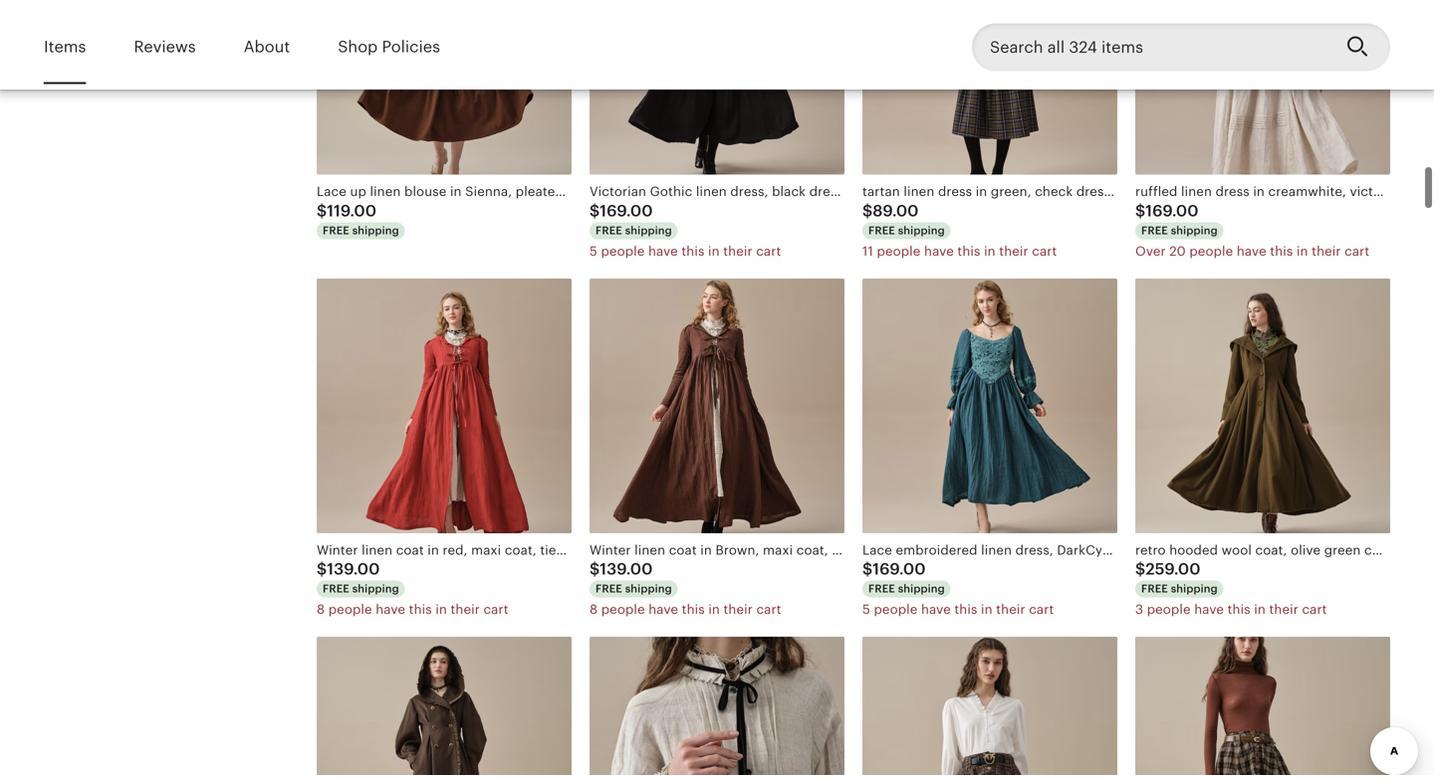 Task type: locate. For each thing, give the bounding box(es) containing it.
0 horizontal spatial 5
[[590, 244, 598, 259]]

their inside the $ 89.00 free shipping 11 people have this in their cart
[[999, 244, 1029, 259]]

hooded wool coat in darkslategray, maxi coat, elegant coat, winter coat,warm coat, fit and flare coat | linennaive image
[[317, 638, 572, 776]]

cart
[[756, 244, 781, 259], [1032, 244, 1057, 259], [1345, 244, 1370, 259], [484, 603, 509, 618], [756, 603, 781, 618], [1029, 603, 1054, 618], [1302, 603, 1327, 618]]

Search all 324 items text field
[[972, 23, 1331, 71]]

lace up linen blouse in sienna, pleated blouse, ruffle linen blouse, victorian blouse, vintage blouse | linennaive image
[[317, 0, 572, 175]]

shipping
[[352, 224, 399, 237], [625, 224, 672, 237], [898, 224, 945, 237], [1171, 224, 1218, 237], [352, 583, 399, 596], [625, 583, 672, 596], [898, 583, 945, 596], [1171, 583, 1218, 596]]

$ 139.00 free shipping 8 people have this in their cart
[[317, 561, 509, 618], [590, 561, 781, 618]]

169.00
[[600, 202, 653, 220], [1146, 202, 1199, 220], [873, 561, 926, 579]]

169.00 inside $ 169.00 free shipping over 20 people have this in their cart
[[1146, 202, 1199, 220]]

$ 119.00 free shipping
[[317, 202, 399, 237]]

$ inside $ 169.00 free shipping over 20 people have this in their cart
[[1135, 202, 1146, 220]]

1 vertical spatial $ 169.00 free shipping 5 people have this in their cart
[[863, 561, 1054, 618]]

1 8 from the left
[[317, 603, 325, 618]]

169.00 for ruffled linen dress in creamwhite, victorian dress, vintage dress, elegant dress, long sleeved dress | linennaive image
[[1146, 202, 1199, 220]]

shop
[[338, 38, 378, 56]]

5
[[590, 244, 598, 259], [863, 603, 870, 618]]

0 horizontal spatial 139.00
[[327, 561, 380, 579]]

cart inside the $ 89.00 free shipping 11 people have this in their cart
[[1032, 244, 1057, 259]]

this
[[682, 244, 705, 259], [958, 244, 981, 259], [1270, 244, 1293, 259], [409, 603, 432, 618], [682, 603, 705, 618], [955, 603, 978, 618], [1228, 603, 1251, 618]]

139.00
[[327, 561, 380, 579], [600, 561, 653, 579]]

in inside $ 169.00 free shipping over 20 people have this in their cart
[[1297, 244, 1308, 259]]

shop policies
[[338, 38, 440, 56]]

midi wool skirt, brown plaid wool skirt, vintage wool skirt, tartan skirt, winter warm skirt, pockets wool skirt | linennaive image
[[863, 638, 1117, 776]]

in
[[708, 244, 720, 259], [984, 244, 996, 259], [1297, 244, 1308, 259], [436, 603, 447, 618], [708, 603, 720, 618], [981, 603, 993, 618], [1254, 603, 1266, 618]]

reviews
[[134, 38, 196, 56]]

policies
[[382, 38, 440, 56]]

people inside $ 259.00 free shipping 3 people have this in their cart
[[1147, 603, 1191, 618]]

this inside the $ 89.00 free shipping 11 people have this in their cart
[[958, 244, 981, 259]]

$ inside the $ 89.00 free shipping 11 people have this in their cart
[[863, 202, 873, 220]]

1 horizontal spatial $ 139.00 free shipping 8 people have this in their cart
[[590, 561, 781, 618]]

people
[[601, 244, 645, 259], [877, 244, 921, 259], [1190, 244, 1233, 259], [328, 603, 372, 618], [601, 603, 645, 618], [874, 603, 918, 618], [1147, 603, 1191, 618]]

$ 139.00 free shipping 8 people have this in their cart for winter linen coat in red, maxi coat, tied linen jacket coat, vintage coat dress, little women coat | linennaive image
[[317, 561, 509, 618]]

1 horizontal spatial 139.00
[[600, 561, 653, 579]]

0 horizontal spatial 8
[[317, 603, 325, 618]]

$ 259.00 free shipping 3 people have this in their cart
[[1135, 561, 1327, 618]]

ruffled linen dress in creamwhite, victorian dress, vintage dress, elegant dress, long sleeved dress | linennaive image
[[1135, 0, 1390, 175]]

$ 169.00 free shipping over 20 people have this in their cart
[[1135, 202, 1370, 259]]

2 $ 139.00 free shipping 8 people have this in their cart from the left
[[590, 561, 781, 618]]

items link
[[44, 24, 86, 70]]

free inside the $ 89.00 free shipping 11 people have this in their cart
[[869, 224, 895, 237]]

shipping inside $ 169.00 free shipping over 20 people have this in their cart
[[1171, 224, 1218, 237]]

8
[[317, 603, 325, 618], [590, 603, 598, 618]]

0 vertical spatial $ 169.00 free shipping 5 people have this in their cart
[[590, 202, 781, 259]]

1 horizontal spatial 5
[[863, 603, 870, 618]]

$ inside $ 119.00 free shipping
[[317, 202, 327, 220]]

2 horizontal spatial 169.00
[[1146, 202, 1199, 220]]

20
[[1170, 244, 1186, 259]]

free
[[323, 224, 349, 237], [596, 224, 622, 237], [869, 224, 895, 237], [1141, 224, 1168, 237], [323, 583, 349, 596], [596, 583, 622, 596], [869, 583, 895, 596], [1141, 583, 1168, 596]]

1 $ 139.00 free shipping 8 people have this in their cart from the left
[[317, 561, 509, 618]]

1 vertical spatial 5
[[863, 603, 870, 618]]

this inside $ 169.00 free shipping over 20 people have this in their cart
[[1270, 244, 1293, 259]]

139.00 for winter linen coat in red, maxi coat, tied linen jacket coat, vintage coat dress, little women coat | linennaive image
[[327, 561, 380, 579]]

0 horizontal spatial $ 169.00 free shipping 5 people have this in their cart
[[590, 202, 781, 259]]

1 horizontal spatial 8
[[590, 603, 598, 618]]

reviews link
[[134, 24, 196, 70]]

$
[[317, 202, 327, 220], [590, 202, 600, 220], [863, 202, 873, 220], [1135, 202, 1146, 220], [317, 561, 327, 579], [590, 561, 600, 579], [863, 561, 873, 579], [1135, 561, 1146, 579]]

2 8 from the left
[[590, 603, 598, 618]]

their
[[723, 244, 753, 259], [999, 244, 1029, 259], [1312, 244, 1341, 259], [451, 603, 480, 618], [724, 603, 753, 618], [996, 603, 1026, 618], [1269, 603, 1299, 618]]

victorian gothic linen dress, black dress, layered dress, vintage dress, elegant dress, long sleeved dress | linennaive image
[[590, 0, 845, 175]]

1 139.00 from the left
[[327, 561, 380, 579]]

cart inside $ 169.00 free shipping over 20 people have this in their cart
[[1345, 244, 1370, 259]]

have
[[648, 244, 678, 259], [924, 244, 954, 259], [1237, 244, 1267, 259], [376, 603, 405, 618], [649, 603, 678, 618], [921, 603, 951, 618], [1194, 603, 1224, 618]]

2 139.00 from the left
[[600, 561, 653, 579]]

about link
[[244, 24, 290, 70]]

midi wool skirt, dark brown plaid wool skirt, vintage wool skirt, tartan skirt, winter warm skirt, pockets wool skirt | linennaive image
[[1135, 638, 1390, 776]]

cart inside $ 259.00 free shipping 3 people have this in their cart
[[1302, 603, 1327, 618]]

89.00
[[873, 202, 919, 220]]

0 horizontal spatial 169.00
[[600, 202, 653, 220]]

$ 169.00 free shipping 5 people have this in their cart
[[590, 202, 781, 259], [863, 561, 1054, 618]]

tartan linen dress in green, check dress, french dress, vintage dress, long sleeved dress, women dress | linennaive image
[[863, 0, 1117, 175]]

0 horizontal spatial $ 139.00 free shipping 8 people have this in their cart
[[317, 561, 509, 618]]

in inside $ 259.00 free shipping 3 people have this in their cart
[[1254, 603, 1266, 618]]



Task type: vqa. For each thing, say whether or not it's contained in the screenshot.
and inside the Button
no



Task type: describe. For each thing, give the bounding box(es) containing it.
3
[[1135, 603, 1144, 618]]

lace embroidered linen dress, darkcyan dress, corset linen dress,  vintage dress, puff sleeve dress, elegant dress | linennaive image
[[863, 279, 1117, 534]]

about
[[244, 38, 290, 56]]

shop policies link
[[338, 24, 440, 70]]

1 horizontal spatial 169.00
[[873, 561, 926, 579]]

have inside $ 169.00 free shipping over 20 people have this in their cart
[[1237, 244, 1267, 259]]

free inside $ 259.00 free shipping 3 people have this in their cart
[[1141, 583, 1168, 596]]

lace up linen blouse, beige blouse, pleated blouse, ruffle linen blouse, victorian blouse, vintage blouse | linennaive image
[[590, 638, 845, 776]]

have inside the $ 89.00 free shipping 11 people have this in their cart
[[924, 244, 954, 259]]

$ inside $ 259.00 free shipping 3 people have this in their cart
[[1135, 561, 1146, 579]]

over
[[1135, 244, 1166, 259]]

have inside $ 259.00 free shipping 3 people have this in their cart
[[1194, 603, 1224, 618]]

winter linen coat in brown, maxi coat, tied linen jacket coat, vintage coat dress, little women coat | linennaive image
[[590, 279, 845, 534]]

free inside $ 119.00 free shipping
[[323, 224, 349, 237]]

in inside the $ 89.00 free shipping 11 people have this in their cart
[[984, 244, 996, 259]]

their inside $ 259.00 free shipping 3 people have this in their cart
[[1269, 603, 1299, 618]]

0 vertical spatial 5
[[590, 244, 598, 259]]

119.00
[[327, 202, 377, 220]]

1 horizontal spatial $ 169.00 free shipping 5 people have this in their cart
[[863, 561, 1054, 618]]

8 for winter linen coat in red, maxi coat, tied linen jacket coat, vintage coat dress, little women coat | linennaive image
[[317, 603, 325, 618]]

retro hooded wool coat, olive green coat, maxi coat, wool coat, vintage coat, winter coat, fit and flare coat | linennaive image
[[1135, 279, 1390, 534]]

winter linen coat in red, maxi coat, tied linen jacket coat, vintage coat dress, little women coat | linennaive image
[[317, 279, 572, 534]]

11
[[863, 244, 873, 259]]

shipping inside $ 259.00 free shipping 3 people have this in their cart
[[1171, 583, 1218, 596]]

259.00
[[1146, 561, 1201, 579]]

shipping inside $ 119.00 free shipping
[[352, 224, 399, 237]]

139.00 for winter linen coat in brown, maxi coat, tied linen jacket coat, vintage coat dress, little women coat | linennaive image
[[600, 561, 653, 579]]

8 for winter linen coat in brown, maxi coat, tied linen jacket coat, vintage coat dress, little women coat | linennaive image
[[590, 603, 598, 618]]

169.00 for victorian gothic linen dress, black dress, layered dress, vintage dress, elegant dress, long sleeved dress | linennaive image
[[600, 202, 653, 220]]

$ 89.00 free shipping 11 people have this in their cart
[[863, 202, 1057, 259]]

this inside $ 259.00 free shipping 3 people have this in their cart
[[1228, 603, 1251, 618]]

free inside $ 169.00 free shipping over 20 people have this in their cart
[[1141, 224, 1168, 237]]

$ 139.00 free shipping 8 people have this in their cart for winter linen coat in brown, maxi coat, tied linen jacket coat, vintage coat dress, little women coat | linennaive image
[[590, 561, 781, 618]]

their inside $ 169.00 free shipping over 20 people have this in their cart
[[1312, 244, 1341, 259]]

items
[[44, 38, 86, 56]]

shipping inside the $ 89.00 free shipping 11 people have this in their cart
[[898, 224, 945, 237]]

people inside $ 169.00 free shipping over 20 people have this in their cart
[[1190, 244, 1233, 259]]

people inside the $ 89.00 free shipping 11 people have this in their cart
[[877, 244, 921, 259]]



